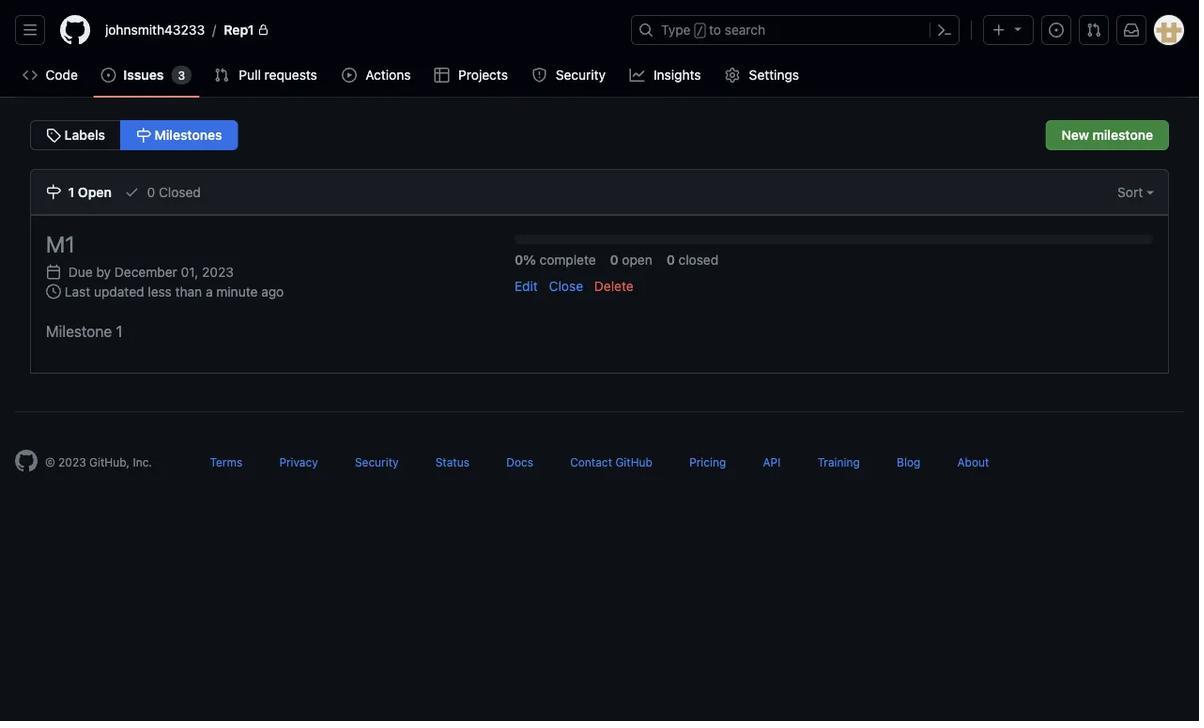 Task type: locate. For each thing, give the bounding box(es) containing it.
0 left open
[[610, 252, 619, 267]]

/ inside type / to search
[[697, 24, 703, 38]]

0 for 0 closed
[[667, 252, 675, 267]]

1 horizontal spatial homepage image
[[60, 15, 90, 45]]

new milestone
[[1062, 127, 1153, 143]]

notifications image
[[1124, 23, 1139, 38]]

0 left 'closed'
[[667, 252, 675, 267]]

projects link
[[427, 61, 517, 89]]

check image
[[125, 185, 140, 200]]

milestone image inside 1           open link
[[46, 185, 61, 200]]

calendar image
[[46, 264, 61, 279]]

1 vertical spatial 1
[[116, 322, 123, 340]]

pull
[[239, 67, 261, 83]]

minute
[[216, 283, 258, 299]]

1 down updated
[[116, 322, 123, 340]]

december
[[114, 264, 177, 279]]

search
[[725, 22, 766, 38]]

2 horizontal spatial 0
[[667, 252, 675, 267]]

contact
[[570, 455, 612, 468]]

milestone image inside milestones link
[[136, 128, 151, 143]]

terms link
[[210, 455, 243, 468]]

last
[[65, 283, 90, 299]]

rep1 link
[[216, 15, 277, 45]]

pricing link
[[690, 455, 726, 468]]

2023
[[202, 264, 234, 279], [58, 455, 86, 468]]

/ left "to"
[[697, 24, 703, 38]]

open
[[622, 252, 653, 267]]

1 vertical spatial milestone image
[[46, 185, 61, 200]]

homepage image
[[60, 15, 90, 45], [15, 450, 38, 472]]

privacy link
[[279, 455, 318, 468]]

security link left status link
[[355, 455, 399, 468]]

gear image
[[725, 68, 740, 83]]

/ left rep1
[[212, 22, 216, 38]]

terms
[[210, 455, 243, 468]]

due by december 01, 2023
[[65, 264, 234, 279]]

tag image
[[46, 128, 61, 143]]

m1
[[46, 231, 75, 257]]

blog
[[897, 455, 921, 468]]

milestone image for 1           open
[[46, 185, 61, 200]]

0% complete
[[515, 252, 596, 267]]

1 vertical spatial security
[[355, 455, 399, 468]]

footer
[[0, 411, 1199, 519]]

milestone image up check icon
[[136, 128, 151, 143]]

0 vertical spatial 2023
[[202, 264, 234, 279]]

complete
[[540, 252, 596, 267]]

2023 right the ©
[[58, 455, 86, 468]]

1 horizontal spatial 1
[[116, 322, 123, 340]]

0 open
[[610, 252, 653, 267]]

0
[[147, 184, 155, 200], [610, 252, 619, 267], [667, 252, 675, 267]]

less
[[148, 283, 172, 299]]

github,
[[89, 455, 130, 468]]

command palette image
[[937, 23, 952, 38]]

0 vertical spatial milestone image
[[136, 128, 151, 143]]

johnsmith43233
[[105, 22, 205, 38]]

security link left graph icon
[[524, 61, 615, 89]]

list
[[98, 15, 620, 45]]

training
[[818, 455, 860, 468]]

1 horizontal spatial security
[[556, 67, 606, 83]]

1 horizontal spatial security link
[[524, 61, 615, 89]]

1 horizontal spatial 0
[[610, 252, 619, 267]]

1 horizontal spatial /
[[697, 24, 703, 38]]

/ inside johnsmith43233 /
[[212, 22, 216, 38]]

0%
[[515, 252, 536, 267]]

clock image
[[46, 284, 61, 299]]

homepage image left the ©
[[15, 450, 38, 472]]

1 vertical spatial 2023
[[58, 455, 86, 468]]

milestone image left 1           open
[[46, 185, 61, 200]]

sort
[[1118, 184, 1147, 200]]

delete
[[594, 278, 634, 294]]

0 right check icon
[[147, 184, 155, 200]]

updated
[[94, 283, 144, 299]]

1 vertical spatial homepage image
[[15, 450, 38, 472]]

pull requests
[[239, 67, 317, 83]]

blog link
[[897, 455, 921, 468]]

/
[[212, 22, 216, 38], [697, 24, 703, 38]]

0 horizontal spatial milestone image
[[46, 185, 61, 200]]

security
[[556, 67, 606, 83], [355, 455, 399, 468]]

insights
[[654, 67, 701, 83]]

2023 up a
[[202, 264, 234, 279]]

1 vertical spatial security link
[[355, 455, 399, 468]]

/ for type
[[697, 24, 703, 38]]

0 horizontal spatial 1
[[68, 184, 75, 200]]

0 horizontal spatial homepage image
[[15, 450, 38, 472]]

new milestone link
[[1046, 120, 1169, 150]]

milestone image
[[136, 128, 151, 143], [46, 185, 61, 200]]

milestone 1
[[46, 322, 123, 340]]

rep1
[[224, 22, 254, 38]]

triangle down image
[[1011, 21, 1026, 36]]

0 horizontal spatial security link
[[355, 455, 399, 468]]

0 for 0 open
[[610, 252, 619, 267]]

1 horizontal spatial milestone image
[[136, 128, 151, 143]]

0           closed link
[[125, 170, 201, 214]]

1 left "open" at top left
[[68, 184, 75, 200]]

closed
[[159, 184, 201, 200]]

0 horizontal spatial 0
[[147, 184, 155, 200]]

0 vertical spatial security
[[556, 67, 606, 83]]

actions
[[366, 67, 411, 83]]

than
[[175, 283, 202, 299]]

1 horizontal spatial 2023
[[202, 264, 234, 279]]

1           open
[[65, 184, 112, 200]]

homepage image up code
[[60, 15, 90, 45]]

security left status link
[[355, 455, 399, 468]]

issue opened image
[[1049, 23, 1064, 38]]

git pull request image
[[1087, 23, 1102, 38]]

0           closed
[[143, 184, 201, 200]]

milestones link
[[120, 120, 238, 150]]

security right shield icon
[[556, 67, 606, 83]]

0 horizontal spatial security
[[355, 455, 399, 468]]

security link
[[524, 61, 615, 89], [355, 455, 399, 468]]

insights link
[[622, 61, 710, 89]]

milestones
[[151, 127, 222, 143]]

1
[[68, 184, 75, 200], [116, 322, 123, 340]]

0 horizontal spatial /
[[212, 22, 216, 38]]

type / to search
[[661, 22, 766, 38]]



Task type: vqa. For each thing, say whether or not it's contained in the screenshot.
the topmost 1
yes



Task type: describe. For each thing, give the bounding box(es) containing it.
status
[[436, 455, 470, 468]]

code
[[46, 67, 78, 83]]

table image
[[435, 68, 450, 83]]

to
[[709, 22, 721, 38]]

close button
[[549, 276, 583, 296]]

delete button
[[594, 276, 634, 296]]

graph image
[[630, 68, 645, 83]]

type
[[661, 22, 691, 38]]

01,
[[181, 264, 198, 279]]

pricing
[[690, 455, 726, 468]]

edit
[[515, 278, 538, 294]]

close
[[549, 278, 583, 294]]

docs
[[506, 455, 533, 468]]

milestone
[[1093, 127, 1153, 143]]

pull requests link
[[207, 61, 327, 89]]

requests
[[265, 67, 317, 83]]

closed
[[679, 252, 719, 267]]

0 vertical spatial security link
[[524, 61, 615, 89]]

api
[[763, 455, 781, 468]]

lock image
[[258, 24, 269, 36]]

johnsmith43233 /
[[105, 22, 216, 38]]

0 horizontal spatial 2023
[[58, 455, 86, 468]]

due
[[68, 264, 93, 279]]

/ for johnsmith43233
[[212, 22, 216, 38]]

about link
[[958, 455, 989, 468]]

sort button
[[1104, 170, 1168, 214]]

about
[[958, 455, 989, 468]]

settings
[[749, 67, 799, 83]]

play image
[[342, 68, 357, 83]]

by
[[96, 264, 111, 279]]

docs link
[[506, 455, 533, 468]]

inc.
[[133, 455, 152, 468]]

© 2023 github, inc.
[[45, 455, 152, 468]]

settings link
[[718, 61, 808, 89]]

shield image
[[532, 68, 547, 83]]

privacy
[[279, 455, 318, 468]]

actions link
[[334, 61, 420, 89]]

github
[[616, 455, 653, 468]]

edit link
[[515, 276, 538, 296]]

0 closed
[[667, 252, 719, 267]]

ago
[[261, 283, 284, 299]]

last updated less than a minute ago
[[61, 283, 284, 299]]

code image
[[23, 68, 38, 83]]

contact github link
[[570, 455, 653, 468]]

0 vertical spatial 1
[[68, 184, 75, 200]]

m1 link
[[46, 231, 75, 257]]

open
[[78, 184, 112, 200]]

footer containing © 2023 github, inc.
[[0, 411, 1199, 519]]

0 vertical spatial homepage image
[[60, 15, 90, 45]]

api link
[[763, 455, 781, 468]]

labels
[[61, 127, 105, 143]]

list containing johnsmith43233 /
[[98, 15, 620, 45]]

a
[[206, 283, 213, 299]]

johnsmith43233 link
[[98, 15, 212, 45]]

labels link
[[30, 120, 121, 150]]

issue element
[[30, 120, 238, 150]]

git pull request image
[[214, 68, 229, 83]]

projects
[[458, 67, 508, 83]]

contact github
[[570, 455, 653, 468]]

plus image
[[992, 23, 1007, 38]]

new
[[1062, 127, 1089, 143]]

3
[[178, 69, 185, 82]]

issues
[[123, 67, 164, 83]]

©
[[45, 455, 55, 468]]

issue opened image
[[101, 68, 116, 83]]

code link
[[15, 61, 86, 89]]

milestone image for milestones
[[136, 128, 151, 143]]

training link
[[818, 455, 860, 468]]

milestone
[[46, 322, 112, 340]]

0 for 0           closed
[[147, 184, 155, 200]]

1           open link
[[46, 170, 112, 214]]

status link
[[436, 455, 470, 468]]



